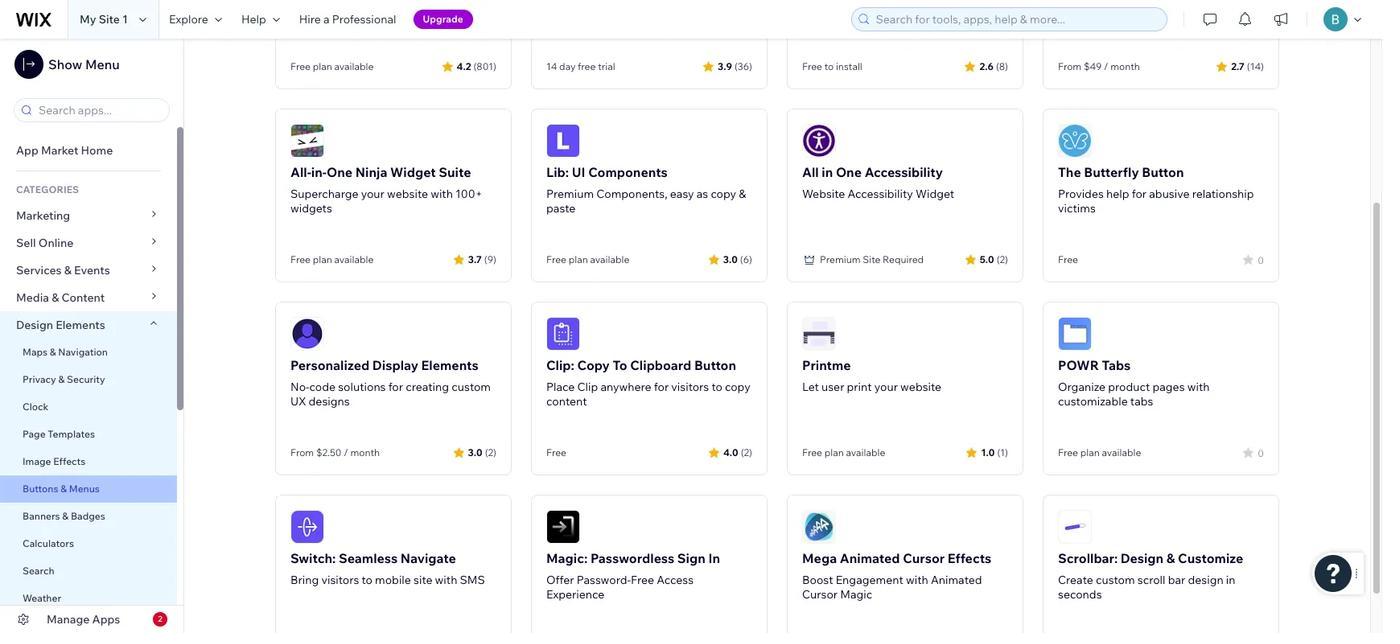 Task type: describe. For each thing, give the bounding box(es) containing it.
3.7
[[468, 253, 482, 265]]

3.0 for lib: ui components
[[723, 253, 738, 265]]

visitors inside clip: copy to clipboard button place clip anywhere for visitors to copy content
[[671, 380, 709, 394]]

button inside the butterfly button provides help for abusive relationship victims
[[1142, 164, 1184, 180]]

my site 1
[[80, 12, 128, 27]]

effects inside mega animated cursor effects boost engagement with animated cursor magic
[[948, 550, 992, 567]]

buttons & menus link
[[0, 476, 177, 503]]

free down hire
[[291, 60, 311, 72]]

widgets
[[291, 201, 332, 216]]

from for from $49 / month
[[1058, 60, 1082, 72]]

product
[[1108, 380, 1150, 394]]

free
[[578, 60, 596, 72]]

maps
[[23, 346, 48, 358]]

clip: copy to clipboard button logo image
[[546, 317, 580, 351]]

app market home
[[16, 143, 113, 158]]

my
[[80, 12, 96, 27]]

show
[[48, 56, 82, 72]]

image effects
[[23, 455, 86, 468]]

scrollbar: design & customize create custom scroll bar design in seconds
[[1058, 550, 1244, 602]]

magic:
[[546, 550, 588, 567]]

site for my
[[99, 12, 120, 27]]

(9)
[[484, 253, 497, 265]]

(14)
[[1247, 60, 1264, 72]]

2.6
[[980, 60, 994, 72]]

lib: ui components logo image
[[546, 124, 580, 158]]

in inside "all in one accessibility website accessibility widget"
[[822, 164, 833, 180]]

sell online
[[16, 236, 74, 250]]

0 horizontal spatial cursor
[[802, 587, 838, 602]]

all-in-one ninja widget suite logo image
[[291, 124, 324, 158]]

for inside personalized display elements no-code solutions for creating custom ux designs
[[388, 380, 403, 394]]

plan for printme
[[825, 447, 844, 459]]

widget inside all-in-one ninja widget suite supercharge your website with 100+ widgets
[[390, 164, 436, 180]]

print
[[847, 380, 872, 394]]

design elements
[[16, 318, 105, 332]]

offer
[[546, 573, 574, 587]]

as
[[697, 187, 708, 201]]

sidebar element
[[0, 39, 184, 633]]

passwordless
[[591, 550, 675, 567]]

powr
[[1058, 357, 1099, 373]]

clipboard
[[630, 357, 692, 373]]

copy inside 'lib: ui components premium components, easy as copy & paste'
[[711, 187, 736, 201]]

in
[[709, 550, 720, 567]]

image
[[23, 455, 51, 468]]

privacy & security link
[[0, 366, 177, 394]]

plan down customizable on the right of the page
[[1081, 447, 1100, 459]]

design
[[1188, 573, 1224, 587]]

3.0 for personalized display elements
[[468, 446, 483, 458]]

one for in-
[[327, 164, 353, 180]]

website inside all-in-one ninja widget suite supercharge your website with 100+ widgets
[[387, 187, 428, 201]]

free down widgets
[[291, 254, 311, 266]]

your inside all-in-one ninja widget suite supercharge your website with 100+ widgets
[[361, 187, 385, 201]]

& for navigation
[[50, 346, 56, 358]]

personalized
[[291, 357, 370, 373]]

all in one accessibility logo image
[[802, 124, 836, 158]]

butterfly
[[1084, 164, 1139, 180]]

0 for the butterfly button
[[1258, 254, 1264, 266]]

available for all-
[[334, 254, 374, 266]]

premium site required
[[820, 254, 924, 266]]

your inside printme let user print your website
[[875, 380, 898, 394]]

clip
[[577, 380, 598, 394]]

content
[[546, 394, 587, 409]]

website
[[802, 187, 845, 201]]

security
[[67, 373, 105, 385]]

plan down a
[[313, 60, 332, 72]]

the
[[1058, 164, 1081, 180]]

victims
[[1058, 201, 1096, 216]]

free to install
[[802, 60, 863, 72]]

5.0 (2)
[[980, 253, 1008, 265]]

anywhere
[[601, 380, 652, 394]]

0 vertical spatial to
[[825, 60, 834, 72]]

banners & badges link
[[0, 503, 177, 530]]

easy
[[670, 187, 694, 201]]

plan for all-
[[313, 254, 332, 266]]

home
[[81, 143, 113, 158]]

month for from $49 / month
[[1111, 60, 1140, 72]]

(1)
[[997, 446, 1008, 458]]

for inside the butterfly button provides help for abusive relationship victims
[[1132, 187, 1147, 201]]

calculators
[[23, 538, 74, 550]]

services & events link
[[0, 257, 177, 284]]

custom inside personalized display elements no-code solutions for creating custom ux designs
[[452, 380, 491, 394]]

button inside clip: copy to clipboard button place clip anywhere for visitors to copy content
[[694, 357, 736, 373]]

$49
[[1084, 60, 1102, 72]]

components,
[[596, 187, 668, 201]]

code
[[309, 380, 336, 394]]

designs
[[309, 394, 350, 409]]

pages
[[1153, 380, 1185, 394]]

market
[[41, 143, 78, 158]]

marketing
[[16, 208, 70, 223]]

seamless
[[339, 550, 398, 567]]

14
[[546, 60, 557, 72]]

sms
[[460, 573, 485, 587]]

no-
[[291, 380, 309, 394]]

powr tabs organize product pages with customizable tabs
[[1058, 357, 1210, 409]]

4.2 (801)
[[457, 60, 497, 72]]

1 horizontal spatial cursor
[[903, 550, 945, 567]]

website inside printme let user print your website
[[901, 380, 942, 394]]

free down content on the left of the page
[[546, 447, 567, 459]]

elements inside personalized display elements no-code solutions for creating custom ux designs
[[421, 357, 479, 373]]

switch:
[[291, 550, 336, 567]]

(8)
[[996, 60, 1008, 72]]

copy inside clip: copy to clipboard button place clip anywhere for visitors to copy content
[[725, 380, 751, 394]]

(2) for personalized display elements
[[485, 446, 497, 458]]

menu
[[85, 56, 120, 72]]

magic
[[840, 587, 873, 602]]

to inside clip: copy to clipboard button place clip anywhere for visitors to copy content
[[712, 380, 723, 394]]

with inside all-in-one ninja widget suite supercharge your website with 100+ widgets
[[431, 187, 453, 201]]

day
[[559, 60, 576, 72]]

(36)
[[735, 60, 752, 72]]

templates
[[48, 428, 95, 440]]

month for from $2.50 / month
[[350, 447, 380, 459]]

visitors inside the switch: seamless navigate bring visitors to mobile site with sms
[[321, 573, 359, 587]]

0 for powr tabs
[[1258, 447, 1264, 459]]

with inside mega animated cursor effects boost engagement with animated cursor magic
[[906, 573, 929, 587]]

& for events
[[64, 263, 72, 278]]

premium inside 'lib: ui components premium components, easy as copy & paste'
[[546, 187, 594, 201]]

4.0 (2)
[[723, 446, 752, 458]]

available for lib:
[[590, 254, 630, 266]]

2.7 (14)
[[1231, 60, 1264, 72]]

elements inside design elements link
[[56, 318, 105, 332]]

services & events
[[16, 263, 110, 278]]

plan for lib:
[[569, 254, 588, 266]]

weather
[[23, 592, 61, 604]]

trial
[[598, 60, 615, 72]]

in inside scrollbar: design & customize create custom scroll bar design in seconds
[[1226, 573, 1236, 587]]

bring
[[291, 573, 319, 587]]

a
[[323, 12, 330, 27]]

from for from $2.50 / month
[[291, 447, 314, 459]]

mega animated cursor effects boost engagement with animated cursor magic
[[802, 550, 992, 602]]

free plan available down a
[[291, 60, 374, 72]]

available down "hire a professional"
[[334, 60, 374, 72]]

custom inside scrollbar: design & customize create custom scroll bar design in seconds
[[1096, 573, 1135, 587]]

1.0
[[981, 446, 995, 458]]



Task type: vqa. For each thing, say whether or not it's contained in the screenshot.


Task type: locate. For each thing, give the bounding box(es) containing it.
free plan available down paste
[[546, 254, 630, 266]]

& inside scrollbar: design & customize create custom scroll bar design in seconds
[[1167, 550, 1175, 567]]

user
[[822, 380, 845, 394]]

available down tabs
[[1102, 447, 1141, 459]]

(801)
[[474, 60, 497, 72]]

content
[[62, 291, 105, 305]]

animated
[[840, 550, 900, 567], [931, 573, 982, 587]]

0 vertical spatial your
[[361, 187, 385, 201]]

3.9
[[718, 60, 732, 72]]

1 vertical spatial /
[[344, 447, 348, 459]]

0 vertical spatial premium
[[546, 187, 594, 201]]

0 horizontal spatial custom
[[452, 380, 491, 394]]

all-in-one ninja widget suite supercharge your website with 100+ widgets
[[291, 164, 482, 216]]

1 horizontal spatial custom
[[1096, 573, 1135, 587]]

premium left required
[[820, 254, 861, 266]]

1 horizontal spatial your
[[875, 380, 898, 394]]

free down "let"
[[802, 447, 822, 459]]

copy up 4.0 (2)
[[725, 380, 751, 394]]

visitors down switch:
[[321, 573, 359, 587]]

paste
[[546, 201, 576, 216]]

1 vertical spatial design
[[1121, 550, 1164, 567]]

design inside scrollbar: design & customize create custom scroll bar design in seconds
[[1121, 550, 1164, 567]]

experience
[[546, 587, 605, 602]]

1 vertical spatial accessibility
[[848, 187, 913, 201]]

0 horizontal spatial design
[[16, 318, 53, 332]]

display
[[372, 357, 418, 373]]

lib:
[[546, 164, 569, 180]]

your down "ninja"
[[361, 187, 385, 201]]

free left install
[[802, 60, 822, 72]]

switch: seamless navigate logo image
[[291, 510, 324, 544]]

apps
[[92, 612, 120, 627]]

plan down user
[[825, 447, 844, 459]]

0 horizontal spatial button
[[694, 357, 736, 373]]

0 vertical spatial month
[[1111, 60, 1140, 72]]

0 horizontal spatial widget
[[390, 164, 436, 180]]

one inside "all in one accessibility website accessibility widget"
[[836, 164, 862, 180]]

& inside banners & badges link
[[62, 510, 69, 522]]

1 0 from the top
[[1258, 254, 1264, 266]]

& right as
[[739, 187, 746, 201]]

privacy
[[23, 373, 56, 385]]

free plan available down user
[[802, 447, 886, 459]]

free plan available for printme
[[802, 447, 886, 459]]

free down customizable on the right of the page
[[1058, 447, 1078, 459]]

& up bar
[[1167, 550, 1175, 567]]

1 horizontal spatial visitors
[[671, 380, 709, 394]]

components
[[588, 164, 668, 180]]

for down display
[[388, 380, 403, 394]]

0 vertical spatial site
[[99, 12, 120, 27]]

1 horizontal spatial animated
[[931, 573, 982, 587]]

one up website
[[836, 164, 862, 180]]

& right the maps
[[50, 346, 56, 358]]

0 horizontal spatial one
[[327, 164, 353, 180]]

1 vertical spatial copy
[[725, 380, 751, 394]]

seconds
[[1058, 587, 1102, 602]]

0 horizontal spatial (2)
[[485, 446, 497, 458]]

site left 1
[[99, 12, 120, 27]]

elements up the "creating"
[[421, 357, 479, 373]]

0 horizontal spatial /
[[344, 447, 348, 459]]

1 horizontal spatial site
[[863, 254, 881, 266]]

copy right as
[[711, 187, 736, 201]]

design up the maps
[[16, 318, 53, 332]]

/ right $49 at right
[[1104, 60, 1109, 72]]

mega
[[802, 550, 837, 567]]

magic: passwordless sign in offer password-free access experience
[[546, 550, 720, 602]]

to inside the switch: seamless navigate bring visitors to mobile site with sms
[[362, 573, 373, 587]]

0 horizontal spatial your
[[361, 187, 385, 201]]

site left required
[[863, 254, 881, 266]]

with inside powr tabs organize product pages with customizable tabs
[[1188, 380, 1210, 394]]

0 horizontal spatial website
[[387, 187, 428, 201]]

with inside the switch: seamless navigate bring visitors to mobile site with sms
[[435, 573, 457, 587]]

premium down "ui" at left top
[[546, 187, 594, 201]]

1 vertical spatial widget
[[916, 187, 955, 201]]

& inside media & content link
[[52, 291, 59, 305]]

custom
[[452, 380, 491, 394], [1096, 573, 1135, 587]]

& for content
[[52, 291, 59, 305]]

website right print
[[901, 380, 942, 394]]

banners & badges
[[23, 510, 105, 522]]

available for printme
[[846, 447, 886, 459]]

0 horizontal spatial for
[[388, 380, 403, 394]]

1 vertical spatial in
[[1226, 573, 1236, 587]]

printme let user print your website
[[802, 357, 942, 394]]

button up the abusive
[[1142, 164, 1184, 180]]

with right site
[[435, 573, 457, 587]]

for right help at the top right of the page
[[1132, 187, 1147, 201]]

app
[[16, 143, 38, 158]]

& left menus
[[60, 483, 67, 495]]

show menu
[[48, 56, 120, 72]]

/ for $2.50
[[344, 447, 348, 459]]

(2) for all in one accessibility
[[997, 253, 1008, 265]]

0 vertical spatial design
[[16, 318, 53, 332]]

in right all
[[822, 164, 833, 180]]

& inside privacy & security link
[[58, 373, 65, 385]]

scrollbar: design & customize logo image
[[1058, 510, 1092, 544]]

0 horizontal spatial from
[[291, 447, 314, 459]]

free down passwordless
[[631, 573, 654, 587]]

0 vertical spatial from
[[1058, 60, 1082, 72]]

1 vertical spatial to
[[712, 380, 723, 394]]

1 vertical spatial 3.0
[[468, 446, 483, 458]]

printme logo image
[[802, 317, 836, 351]]

your right print
[[875, 380, 898, 394]]

website down "ninja"
[[387, 187, 428, 201]]

one for in
[[836, 164, 862, 180]]

0 vertical spatial elements
[[56, 318, 105, 332]]

1 horizontal spatial one
[[836, 164, 862, 180]]

& for security
[[58, 373, 65, 385]]

from $49 / month
[[1058, 60, 1140, 72]]

in-
[[311, 164, 327, 180]]

sell online link
[[0, 229, 177, 257]]

0 vertical spatial effects
[[53, 455, 86, 468]]

supercharge
[[291, 187, 359, 201]]

magic: passwordless sign in logo image
[[546, 510, 580, 544]]

1 vertical spatial animated
[[931, 573, 982, 587]]

(2) for clip: copy to clipboard button
[[741, 446, 752, 458]]

for down clipboard
[[654, 380, 669, 394]]

/ right $2.50
[[344, 447, 348, 459]]

site
[[99, 12, 120, 27], [863, 254, 881, 266]]

explore
[[169, 12, 208, 27]]

/ for $49
[[1104, 60, 1109, 72]]

2 one from the left
[[836, 164, 862, 180]]

install
[[836, 60, 863, 72]]

3.0
[[723, 253, 738, 265], [468, 446, 483, 458]]

1 vertical spatial from
[[291, 447, 314, 459]]

& inside services & events link
[[64, 263, 72, 278]]

available down print
[[846, 447, 886, 459]]

2 vertical spatial to
[[362, 573, 373, 587]]

mobile
[[375, 573, 411, 587]]

clock
[[23, 401, 48, 413]]

0 vertical spatial 0
[[1258, 254, 1264, 266]]

& right the media
[[52, 291, 59, 305]]

0 horizontal spatial site
[[99, 12, 120, 27]]

free down the victims
[[1058, 254, 1078, 266]]

bar
[[1168, 573, 1186, 587]]

suite
[[439, 164, 471, 180]]

manage
[[47, 612, 90, 627]]

0 vertical spatial cursor
[[903, 550, 945, 567]]

widget right "ninja"
[[390, 164, 436, 180]]

0 horizontal spatial to
[[362, 573, 373, 587]]

1 horizontal spatial elements
[[421, 357, 479, 373]]

free plan available for all-
[[291, 254, 374, 266]]

Search for tools, apps, help & more... field
[[871, 8, 1162, 31]]

1 vertical spatial effects
[[948, 550, 992, 567]]

0 horizontal spatial month
[[350, 447, 380, 459]]

& right "privacy"
[[58, 373, 65, 385]]

& for badges
[[62, 510, 69, 522]]

1 horizontal spatial (2)
[[741, 446, 752, 458]]

mega animated cursor effects logo image
[[802, 510, 836, 544]]

effects inside sidebar 'element'
[[53, 455, 86, 468]]

plan
[[313, 60, 332, 72], [313, 254, 332, 266], [569, 254, 588, 266], [825, 447, 844, 459], [1081, 447, 1100, 459]]

1 vertical spatial your
[[875, 380, 898, 394]]

with right engagement
[[906, 573, 929, 587]]

0 vertical spatial copy
[[711, 187, 736, 201]]

services
[[16, 263, 62, 278]]

1 horizontal spatial in
[[1226, 573, 1236, 587]]

2 horizontal spatial to
[[825, 60, 834, 72]]

1 horizontal spatial button
[[1142, 164, 1184, 180]]

privacy & security
[[23, 373, 105, 385]]

navigation
[[58, 346, 108, 358]]

all-
[[291, 164, 311, 180]]

free down paste
[[546, 254, 567, 266]]

clip:
[[546, 357, 575, 373]]

free plan available for lib:
[[546, 254, 630, 266]]

0 vertical spatial accessibility
[[865, 164, 943, 180]]

14 day free trial
[[546, 60, 615, 72]]

one inside all-in-one ninja widget suite supercharge your website with 100+ widgets
[[327, 164, 353, 180]]

the butterfly button logo image
[[1058, 124, 1092, 158]]

1 horizontal spatial month
[[1111, 60, 1140, 72]]

1 vertical spatial website
[[901, 380, 942, 394]]

0 horizontal spatial effects
[[53, 455, 86, 468]]

& left events
[[64, 263, 72, 278]]

categories
[[16, 183, 79, 196]]

clip: copy to clipboard button place clip anywhere for visitors to copy content
[[546, 357, 751, 409]]

with right 'pages'
[[1188, 380, 1210, 394]]

with down suite
[[431, 187, 453, 201]]

available
[[334, 60, 374, 72], [334, 254, 374, 266], [590, 254, 630, 266], [846, 447, 886, 459], [1102, 447, 1141, 459]]

month right $2.50
[[350, 447, 380, 459]]

password-
[[577, 573, 631, 587]]

Search apps... field
[[34, 99, 164, 122]]

1 horizontal spatial website
[[901, 380, 942, 394]]

1 vertical spatial premium
[[820, 254, 861, 266]]

relationship
[[1192, 187, 1254, 201]]

1 horizontal spatial /
[[1104, 60, 1109, 72]]

0 horizontal spatial 3.0
[[468, 446, 483, 458]]

0 vertical spatial animated
[[840, 550, 900, 567]]

button right clipboard
[[694, 357, 736, 373]]

1 one from the left
[[327, 164, 353, 180]]

0 vertical spatial website
[[387, 187, 428, 201]]

image effects link
[[0, 448, 177, 476]]

upgrade
[[423, 13, 463, 25]]

1 vertical spatial cursor
[[802, 587, 838, 602]]

custom down scrollbar:
[[1096, 573, 1135, 587]]

for inside clip: copy to clipboard button place clip anywhere for visitors to copy content
[[654, 380, 669, 394]]

ui
[[572, 164, 586, 180]]

ninja
[[356, 164, 387, 180]]

0 vertical spatial custom
[[452, 380, 491, 394]]

custom right the "creating"
[[452, 380, 491, 394]]

0 vertical spatial widget
[[390, 164, 436, 180]]

from left $2.50
[[291, 447, 314, 459]]

personalized display elements logo image
[[291, 317, 324, 351]]

in right design
[[1226, 573, 1236, 587]]

design inside sidebar 'element'
[[16, 318, 53, 332]]

month right $49 at right
[[1111, 60, 1140, 72]]

2 0 from the top
[[1258, 447, 1264, 459]]

0 vertical spatial visitors
[[671, 380, 709, 394]]

weather link
[[0, 585, 177, 612]]

0 horizontal spatial in
[[822, 164, 833, 180]]

site for premium
[[863, 254, 881, 266]]

visitors down clipboard
[[671, 380, 709, 394]]

widget up required
[[916, 187, 955, 201]]

2.7
[[1231, 60, 1245, 72]]

media & content
[[16, 291, 105, 305]]

1 horizontal spatial effects
[[948, 550, 992, 567]]

powr tabs logo image
[[1058, 317, 1092, 351]]

your
[[361, 187, 385, 201], [875, 380, 898, 394]]

1 vertical spatial month
[[350, 447, 380, 459]]

1 horizontal spatial for
[[654, 380, 669, 394]]

2 horizontal spatial for
[[1132, 187, 1147, 201]]

& left the badges
[[62, 510, 69, 522]]

0 vertical spatial /
[[1104, 60, 1109, 72]]

sell
[[16, 236, 36, 250]]

available down the components,
[[590, 254, 630, 266]]

the butterfly button provides help for abusive relationship victims
[[1058, 164, 1254, 216]]

1 horizontal spatial widget
[[916, 187, 955, 201]]

2
[[158, 614, 162, 624]]

app market home link
[[0, 137, 177, 164]]

plan down widgets
[[313, 254, 332, 266]]

& for menus
[[60, 483, 67, 495]]

(6)
[[740, 253, 752, 265]]

site
[[414, 573, 433, 587]]

one up "supercharge"
[[327, 164, 353, 180]]

1 vertical spatial button
[[694, 357, 736, 373]]

1 horizontal spatial 3.0
[[723, 253, 738, 265]]

cursor up engagement
[[903, 550, 945, 567]]

widget inside "all in one accessibility website accessibility widget"
[[916, 187, 955, 201]]

& inside "buttons & menus" link
[[60, 483, 67, 495]]

design up scroll
[[1121, 550, 1164, 567]]

0 horizontal spatial premium
[[546, 187, 594, 201]]

1 vertical spatial 0
[[1258, 447, 1264, 459]]

search link
[[0, 558, 177, 585]]

free plan available down customizable on the right of the page
[[1058, 447, 1141, 459]]

1 horizontal spatial premium
[[820, 254, 861, 266]]

cursor down mega
[[802, 587, 838, 602]]

4.0
[[723, 446, 739, 458]]

0 vertical spatial in
[[822, 164, 833, 180]]

1 horizontal spatial design
[[1121, 550, 1164, 567]]

1 vertical spatial visitors
[[321, 573, 359, 587]]

0 horizontal spatial elements
[[56, 318, 105, 332]]

0 horizontal spatial animated
[[840, 550, 900, 567]]

0 vertical spatial 3.0
[[723, 253, 738, 265]]

0 horizontal spatial visitors
[[321, 573, 359, 587]]

banners
[[23, 510, 60, 522]]

available down "supercharge"
[[334, 254, 374, 266]]

$2.50
[[316, 447, 342, 459]]

1 vertical spatial elements
[[421, 357, 479, 373]]

elements up navigation
[[56, 318, 105, 332]]

from left $49 at right
[[1058, 60, 1082, 72]]

& inside 'lib: ui components premium components, easy as copy & paste'
[[739, 187, 746, 201]]

3.9 (36)
[[718, 60, 752, 72]]

1 vertical spatial site
[[863, 254, 881, 266]]

0 vertical spatial button
[[1142, 164, 1184, 180]]

1 horizontal spatial from
[[1058, 60, 1082, 72]]

month
[[1111, 60, 1140, 72], [350, 447, 380, 459]]

to
[[825, 60, 834, 72], [712, 380, 723, 394], [362, 573, 373, 587]]

1 vertical spatial custom
[[1096, 573, 1135, 587]]

free plan available down widgets
[[291, 254, 374, 266]]

design
[[16, 318, 53, 332], [1121, 550, 1164, 567]]

sign
[[677, 550, 706, 567]]

free inside 'magic: passwordless sign in offer password-free access experience'
[[631, 573, 654, 587]]

2 horizontal spatial (2)
[[997, 253, 1008, 265]]

clock link
[[0, 394, 177, 421]]

manage apps
[[47, 612, 120, 627]]

menus
[[69, 483, 100, 495]]

place
[[546, 380, 575, 394]]

/
[[1104, 60, 1109, 72], [344, 447, 348, 459]]

ux
[[291, 394, 306, 409]]

1 horizontal spatial to
[[712, 380, 723, 394]]

plan down paste
[[569, 254, 588, 266]]

button
[[1142, 164, 1184, 180], [694, 357, 736, 373]]

& inside maps & navigation link
[[50, 346, 56, 358]]



